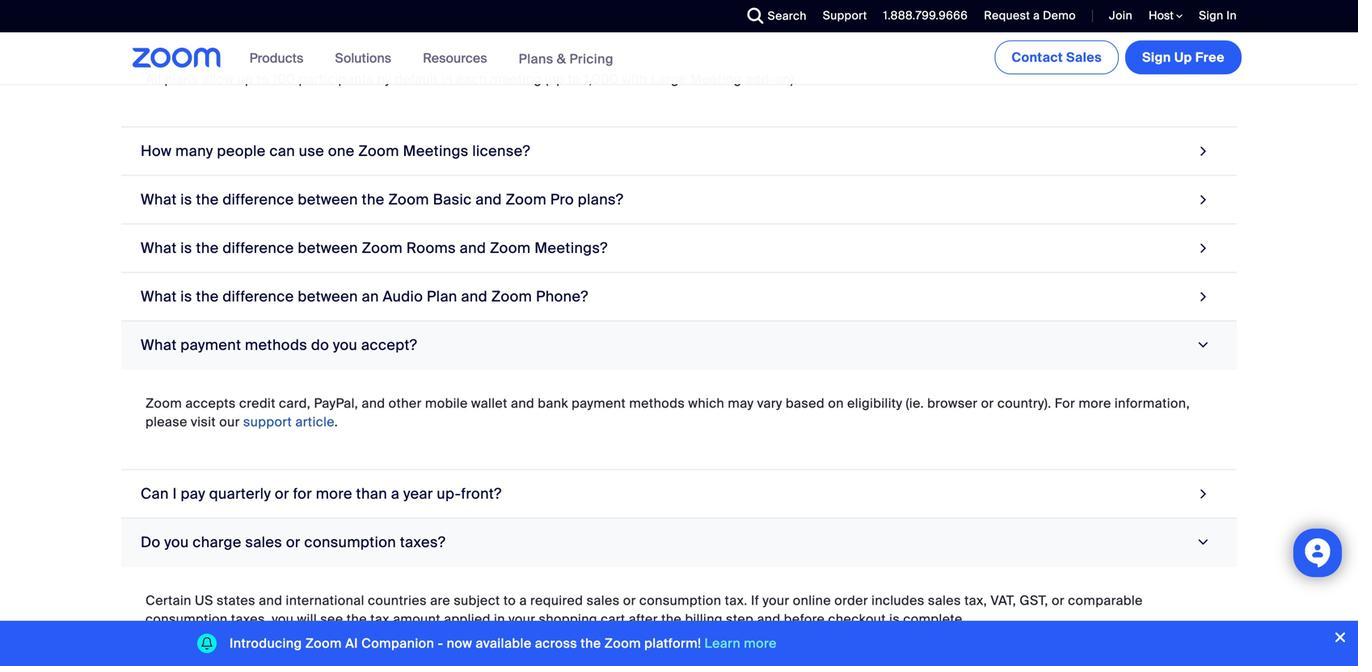 Task type: vqa. For each thing, say whether or not it's contained in the screenshot.
menu bar
no



Task type: describe. For each thing, give the bounding box(es) containing it.
which
[[688, 395, 724, 412]]

difference for an
[[223, 287, 294, 306]]

comparable
[[1068, 592, 1143, 609]]

and left other
[[362, 395, 385, 412]]

taxes,
[[231, 611, 268, 627]]

or inside zoom accepts credit card, paypal, and other mobile wallet and bank payment methods which may vary based on eligibility (ie. browser or country). for more information, please visit our
[[981, 395, 994, 412]]

what is the difference between an audio plan and zoom phone?
[[141, 287, 588, 306]]

.
[[334, 413, 338, 430]]

cart
[[601, 611, 625, 627]]

tax.
[[725, 592, 748, 609]]

do
[[311, 336, 329, 354]]

resources
[[423, 50, 487, 67]]

in inside certain us states and international countries are subject to a required sales or consumption tax. if your online order includes sales tax, vat, gst, or comparable consumption taxes, you will see the tax amount applied in your shopping cart after the billing step and before checkout is complete.
[[494, 611, 505, 627]]

complete.
[[903, 611, 966, 627]]

learn more link
[[705, 635, 777, 652]]

a inside dropdown button
[[391, 484, 400, 503]]

can i pay quarterly or for more than a year up-front? button
[[121, 470, 1237, 518]]

up
[[1174, 49, 1192, 66]]

all
[[146, 71, 161, 88]]

phone?
[[536, 287, 588, 306]]

2 horizontal spatial to
[[568, 71, 580, 88]]

0 horizontal spatial consumption
[[146, 611, 228, 627]]

mobile
[[425, 395, 468, 412]]

one
[[328, 142, 355, 160]]

solutions
[[335, 50, 391, 67]]

credit
[[239, 395, 276, 412]]

sales
[[1066, 49, 1102, 66]]

international
[[286, 592, 364, 609]]

zoom logo image
[[133, 48, 221, 68]]

year
[[403, 484, 433, 503]]

billing
[[685, 611, 723, 627]]

what for what is the difference between zoom rooms and zoom meetings?
[[141, 239, 177, 257]]

resources button
[[423, 32, 494, 84]]

a inside certain us states and international countries are subject to a required sales or consumption tax. if your online order includes sales tax, vat, gst, or comparable consumption taxes, you will see the tax amount applied in your shopping cart after the billing step and before checkout is complete.
[[519, 592, 527, 609]]

support
[[243, 413, 292, 430]]

pay
[[181, 484, 205, 503]]

1.888.799.9666
[[883, 8, 968, 23]]

and inside what is the difference between the zoom basic and zoom pro plans? dropdown button
[[475, 190, 502, 209]]

plans & pricing
[[519, 50, 613, 67]]

please
[[146, 413, 187, 430]]

0 horizontal spatial to
[[257, 71, 269, 88]]

available
[[476, 635, 532, 652]]

zoom down what is the difference between the zoom basic and zoom pro plans?
[[362, 239, 403, 257]]

zoom down see on the left
[[305, 635, 342, 652]]

zoom accepts credit card, paypal, and other mobile wallet and bank payment methods which may vary based on eligibility (ie. browser or country). for more information, please visit our
[[146, 395, 1190, 430]]

solutions button
[[335, 32, 399, 84]]

use
[[299, 142, 324, 160]]

and up 'taxes,'
[[259, 592, 282, 609]]

is for what is the difference between an audio plan and zoom phone?
[[180, 287, 192, 306]]

article
[[295, 413, 334, 430]]

search button
[[735, 0, 811, 32]]

2 vertical spatial more
[[744, 635, 777, 652]]

do you charge sales or consumption taxes? button
[[121, 518, 1237, 567]]

all plans allow up to 100 participants by default in each meeting (up to 1,000 with large meeting add-on).
[[146, 71, 798, 88]]

difference for the
[[223, 190, 294, 209]]

meetings?
[[534, 239, 608, 257]]

search
[[768, 8, 807, 23]]

right image inside what is the difference between zoom rooms and zoom meetings? "dropdown button"
[[1196, 237, 1211, 259]]

100
[[272, 71, 295, 88]]

eligibility
[[847, 395, 902, 412]]

sign up free
[[1142, 49, 1225, 66]]

with
[[622, 71, 647, 88]]

see
[[320, 611, 343, 627]]

what for what payment methods do you accept?
[[141, 336, 177, 354]]

or inside "can i pay quarterly or for more than a year up-front?" dropdown button
[[275, 484, 289, 503]]

right image for audio
[[1196, 286, 1211, 307]]

what for what is the difference between an audio plan and zoom phone?
[[141, 287, 177, 306]]

than
[[356, 484, 387, 503]]

taxes?
[[400, 533, 446, 552]]

zoom inside zoom accepts credit card, paypal, and other mobile wallet and bank payment methods which may vary based on eligibility (ie. browser or country). for more information, please visit our
[[146, 395, 182, 412]]

country).
[[997, 395, 1051, 412]]

audio
[[383, 287, 423, 306]]

difference for zoom
[[223, 239, 294, 257]]

pro
[[550, 190, 574, 209]]

vary
[[757, 395, 782, 412]]

for
[[1055, 395, 1075, 412]]

host button
[[1149, 8, 1183, 23]]

sign for sign up free
[[1142, 49, 1171, 66]]

2 horizontal spatial sales
[[928, 592, 961, 609]]

zoom inside dropdown button
[[491, 287, 532, 306]]

countries
[[368, 592, 427, 609]]

zoom left pro
[[506, 190, 547, 209]]

meetings navigation
[[991, 32, 1245, 78]]

by
[[377, 71, 391, 88]]

and inside what is the difference between an audio plan and zoom phone? dropdown button
[[461, 287, 487, 306]]

and inside what is the difference between zoom rooms and zoom meetings? "dropdown button"
[[460, 239, 486, 257]]

how many people can use one zoom meetings license? button
[[121, 127, 1237, 176]]

is inside certain us states and international countries are subject to a required sales or consumption tax. if your online order includes sales tax, vat, gst, or comparable consumption taxes, you will see the tax amount applied in your shopping cart after the billing step and before checkout is complete.
[[889, 611, 900, 627]]

what is the difference between an audio plan and zoom phone? button
[[121, 273, 1237, 321]]

can
[[141, 484, 169, 503]]

i
[[173, 484, 177, 503]]

introducing zoom ai companion - now available across the zoom platform! learn more
[[230, 635, 777, 652]]

payment inside zoom accepts credit card, paypal, and other mobile wallet and bank payment methods which may vary based on eligibility (ie. browser or country). for more information, please visit our
[[572, 395, 626, 412]]

across
[[535, 635, 577, 652]]

meeting
[[690, 71, 742, 88]]

contact sales link
[[995, 40, 1119, 74]]

amount
[[393, 611, 440, 627]]

tax
[[370, 611, 390, 627]]

zoom down cart
[[604, 635, 641, 652]]

the inside "dropdown button"
[[196, 239, 219, 257]]

demo
[[1043, 8, 1076, 23]]

states
[[217, 592, 255, 609]]

2 horizontal spatial a
[[1033, 8, 1040, 23]]

more inside dropdown button
[[316, 484, 352, 503]]

includes
[[872, 592, 925, 609]]

1 vertical spatial consumption
[[639, 592, 721, 609]]

between for an
[[298, 287, 358, 306]]

rooms
[[406, 239, 456, 257]]

quarterly
[[209, 484, 271, 503]]

host
[[1149, 8, 1176, 23]]

introducing
[[230, 635, 302, 652]]

accept?
[[361, 336, 417, 354]]

tax,
[[964, 592, 987, 609]]

between for zoom
[[298, 239, 358, 257]]

information,
[[1115, 395, 1190, 412]]

(ie.
[[906, 395, 924, 412]]

products
[[249, 50, 303, 67]]

payment inside dropdown button
[[180, 336, 241, 354]]

what is the difference between the zoom basic and zoom pro plans?
[[141, 190, 623, 209]]

sign up free button
[[1125, 40, 1242, 74]]

-
[[438, 635, 443, 652]]

our
[[219, 413, 240, 430]]

charge
[[193, 533, 241, 552]]

vat,
[[991, 592, 1016, 609]]



Task type: locate. For each thing, give the bounding box(es) containing it.
1,000
[[584, 71, 618, 88]]

0 vertical spatial right image
[[1196, 189, 1211, 210]]

1 vertical spatial difference
[[223, 239, 294, 257]]

1 what from the top
[[141, 190, 177, 209]]

right image inside what is the difference between the zoom basic and zoom pro plans? dropdown button
[[1196, 189, 1211, 210]]

what is the difference between zoom rooms and zoom meetings?
[[141, 239, 608, 257]]

and
[[475, 190, 502, 209], [460, 239, 486, 257], [461, 287, 487, 306], [362, 395, 385, 412], [511, 395, 534, 412], [259, 592, 282, 609], [757, 611, 781, 627]]

a
[[1033, 8, 1040, 23], [391, 484, 400, 503], [519, 592, 527, 609]]

what for what is the difference between the zoom basic and zoom pro plans?
[[141, 190, 177, 209]]

meetings
[[403, 142, 469, 160]]

2 horizontal spatial more
[[1079, 395, 1111, 412]]

sales up cart
[[587, 592, 620, 609]]

consumption down us
[[146, 611, 228, 627]]

plan
[[427, 287, 457, 306]]

0 vertical spatial sign
[[1199, 8, 1223, 23]]

between inside what is the difference between the zoom basic and zoom pro plans? dropdown button
[[298, 190, 358, 209]]

right image inside "can i pay quarterly or for more than a year up-front?" dropdown button
[[1196, 483, 1211, 505]]

sign left in
[[1199, 8, 1223, 23]]

2 horizontal spatial consumption
[[639, 592, 721, 609]]

certain
[[146, 592, 191, 609]]

what inside "dropdown button"
[[141, 239, 177, 257]]

1 horizontal spatial a
[[519, 592, 527, 609]]

up-
[[437, 484, 461, 503]]

between inside what is the difference between zoom rooms and zoom meetings? "dropdown button"
[[298, 239, 358, 257]]

sales inside dropdown button
[[245, 533, 282, 552]]

between left an
[[298, 287, 358, 306]]

banner containing contact sales
[[113, 32, 1245, 85]]

banner
[[113, 32, 1245, 85]]

0 horizontal spatial sales
[[245, 533, 282, 552]]

0 vertical spatial a
[[1033, 8, 1040, 23]]

0 vertical spatial your
[[763, 592, 789, 609]]

2 vertical spatial difference
[[223, 287, 294, 306]]

sales
[[245, 533, 282, 552], [587, 592, 620, 609], [928, 592, 961, 609]]

2 vertical spatial consumption
[[146, 611, 228, 627]]

to right subject
[[503, 592, 516, 609]]

0 horizontal spatial your
[[509, 611, 535, 627]]

4 what from the top
[[141, 336, 177, 354]]

to inside certain us states and international countries are subject to a required sales or consumption tax. if your online order includes sales tax, vat, gst, or comparable consumption taxes, you will see the tax amount applied in your shopping cart after the billing step and before checkout is complete.
[[503, 592, 516, 609]]

platform!
[[644, 635, 701, 652]]

zoom left meetings? on the top left of the page
[[490, 239, 531, 257]]

consumption inside dropdown button
[[304, 533, 396, 552]]

to right up
[[257, 71, 269, 88]]

1 horizontal spatial your
[[763, 592, 789, 609]]

zoom up please
[[146, 395, 182, 412]]

sign in
[[1199, 8, 1237, 23]]

1 horizontal spatial payment
[[572, 395, 626, 412]]

is inside dropdown button
[[180, 190, 192, 209]]

is inside dropdown button
[[180, 287, 192, 306]]

and left bank
[[511, 395, 534, 412]]

companion
[[361, 635, 434, 652]]

visit
[[191, 413, 216, 430]]

zoom right one
[[358, 142, 399, 160]]

0 horizontal spatial a
[[391, 484, 400, 503]]

difference inside dropdown button
[[223, 190, 294, 209]]

between down how many people can use one zoom meetings license?
[[298, 190, 358, 209]]

if
[[751, 592, 759, 609]]

what payment methods do you accept? button
[[121, 321, 1237, 370]]

support link
[[811, 0, 871, 32], [823, 8, 867, 23]]

to right (up
[[568, 71, 580, 88]]

ai
[[345, 635, 358, 652]]

consumption down than
[[304, 533, 396, 552]]

1 vertical spatial right image
[[1196, 237, 1211, 259]]

2 vertical spatial right image
[[1196, 483, 1211, 505]]

2 vertical spatial between
[[298, 287, 358, 306]]

methods inside zoom accepts credit card, paypal, and other mobile wallet and bank payment methods which may vary based on eligibility (ie. browser or country). for more information, please visit our
[[629, 395, 685, 412]]

between for the
[[298, 190, 358, 209]]

each
[[456, 71, 487, 88]]

0 vertical spatial more
[[1079, 395, 1111, 412]]

plans
[[519, 50, 553, 67]]

is for what is the difference between zoom rooms and zoom meetings?
[[180, 239, 192, 257]]

request a demo
[[984, 8, 1076, 23]]

and right the plan
[[461, 287, 487, 306]]

methods left do
[[245, 336, 307, 354]]

3 what from the top
[[141, 287, 177, 306]]

3 between from the top
[[298, 287, 358, 306]]

1 vertical spatial more
[[316, 484, 352, 503]]

to
[[257, 71, 269, 88], [568, 71, 580, 88], [503, 592, 516, 609]]

3 difference from the top
[[223, 287, 294, 306]]

consumption up billing
[[639, 592, 721, 609]]

accepts
[[185, 395, 236, 412]]

0 horizontal spatial more
[[316, 484, 352, 503]]

1 vertical spatial in
[[494, 611, 505, 627]]

0 horizontal spatial sign
[[1142, 49, 1171, 66]]

product information navigation
[[237, 32, 626, 85]]

the
[[196, 190, 219, 209], [362, 190, 385, 209], [196, 239, 219, 257], [196, 287, 219, 306], [347, 611, 367, 627], [661, 611, 682, 627], [581, 635, 601, 652]]

you
[[333, 336, 357, 354], [164, 533, 189, 552], [272, 611, 294, 627]]

are
[[430, 592, 450, 609]]

sign left up
[[1142, 49, 1171, 66]]

or down for
[[286, 533, 300, 552]]

request a demo link
[[972, 0, 1080, 32], [984, 8, 1076, 23]]

right image inside do you charge sales or consumption taxes? dropdown button
[[1193, 535, 1214, 550]]

1 horizontal spatial in
[[494, 611, 505, 627]]

methods inside dropdown button
[[245, 336, 307, 354]]

and down if
[[757, 611, 781, 627]]

1 horizontal spatial to
[[503, 592, 516, 609]]

front?
[[461, 484, 502, 503]]

1 horizontal spatial you
[[272, 611, 294, 627]]

2 horizontal spatial you
[[333, 336, 357, 354]]

allow
[[202, 71, 234, 88]]

you inside certain us states and international countries are subject to a required sales or consumption tax. if your online order includes sales tax, vat, gst, or comparable consumption taxes, you will see the tax amount applied in your shopping cart after the billing step and before checkout is complete.
[[272, 611, 294, 627]]

wallet
[[471, 395, 507, 412]]

1 horizontal spatial consumption
[[304, 533, 396, 552]]

online
[[793, 592, 831, 609]]

is for what is the difference between the zoom basic and zoom pro plans?
[[180, 190, 192, 209]]

right image for plans?
[[1196, 189, 1211, 210]]

will
[[297, 611, 317, 627]]

right image inside what payment methods do you accept? dropdown button
[[1193, 338, 1214, 352]]

2 between from the top
[[298, 239, 358, 257]]

3 right image from the top
[[1196, 483, 1211, 505]]

other
[[389, 395, 422, 412]]

more inside zoom accepts credit card, paypal, and other mobile wallet and bank payment methods which may vary based on eligibility (ie. browser or country). for more information, please visit our
[[1079, 395, 1111, 412]]

right image
[[1196, 140, 1211, 162], [1196, 286, 1211, 307], [1193, 338, 1214, 352], [1193, 535, 1214, 550]]

0 vertical spatial methods
[[245, 336, 307, 354]]

or inside do you charge sales or consumption taxes? dropdown button
[[286, 533, 300, 552]]

difference inside dropdown button
[[223, 287, 294, 306]]

right image inside what is the difference between an audio plan and zoom phone? dropdown button
[[1196, 286, 1211, 307]]

license?
[[472, 142, 530, 160]]

people
[[217, 142, 266, 160]]

the inside dropdown button
[[196, 287, 219, 306]]

how
[[141, 142, 172, 160]]

and right basic
[[475, 190, 502, 209]]

0 horizontal spatial methods
[[245, 336, 307, 354]]

or up after
[[623, 592, 636, 609]]

0 vertical spatial you
[[333, 336, 357, 354]]

1 vertical spatial your
[[509, 611, 535, 627]]

1 vertical spatial you
[[164, 533, 189, 552]]

sales up complete.
[[928, 592, 961, 609]]

products button
[[249, 32, 311, 84]]

a left required
[[519, 592, 527, 609]]

a left year
[[391, 484, 400, 503]]

and right rooms
[[460, 239, 486, 257]]

1 vertical spatial a
[[391, 484, 400, 503]]

is
[[180, 190, 192, 209], [180, 239, 192, 257], [180, 287, 192, 306], [889, 611, 900, 627]]

in up introducing zoom ai companion - now available across the zoom platform! learn more
[[494, 611, 505, 627]]

2 vertical spatial you
[[272, 611, 294, 627]]

required
[[530, 592, 583, 609]]

subject
[[454, 592, 500, 609]]

meeting
[[490, 71, 542, 88]]

plans?
[[578, 190, 623, 209]]

your
[[763, 592, 789, 609], [509, 611, 535, 627]]

what is the difference between the zoom basic and zoom pro plans? button
[[121, 176, 1237, 224]]

your right if
[[763, 592, 789, 609]]

based
[[786, 395, 825, 412]]

join link up the meetings navigation
[[1109, 8, 1133, 23]]

default
[[395, 71, 438, 88]]

in down resources
[[441, 71, 453, 88]]

0 vertical spatial payment
[[180, 336, 241, 354]]

right image inside how many people can use one zoom meetings license? dropdown button
[[1196, 140, 1211, 162]]

payment right bank
[[572, 395, 626, 412]]

after
[[629, 611, 658, 627]]

1 vertical spatial sign
[[1142, 49, 1171, 66]]

on).
[[775, 71, 798, 88]]

plans
[[165, 71, 199, 88]]

zoom left phone?
[[491, 287, 532, 306]]

join link left host at the right of page
[[1097, 0, 1137, 32]]

sign inside "sign up free" button
[[1142, 49, 1171, 66]]

what inside dropdown button
[[141, 287, 177, 306]]

between inside what is the difference between an audio plan and zoom phone? dropdown button
[[298, 287, 358, 306]]

or right browser
[[981, 395, 994, 412]]

applied
[[444, 611, 491, 627]]

or right gst,
[[1052, 592, 1065, 609]]

can
[[269, 142, 295, 160]]

us
[[195, 592, 213, 609]]

0 vertical spatial difference
[[223, 190, 294, 209]]

a left demo
[[1033, 8, 1040, 23]]

for
[[293, 484, 312, 503]]

payment up accepts
[[180, 336, 241, 354]]

1 vertical spatial methods
[[629, 395, 685, 412]]

now
[[447, 635, 472, 652]]

2 what from the top
[[141, 239, 177, 257]]

before
[[784, 611, 825, 627]]

1 vertical spatial payment
[[572, 395, 626, 412]]

right image for taxes?
[[1193, 535, 1214, 550]]

between up what is the difference between an audio plan and zoom phone?
[[298, 239, 358, 257]]

support article link
[[243, 413, 334, 430]]

1 right image from the top
[[1196, 189, 1211, 210]]

1 horizontal spatial more
[[744, 635, 777, 652]]

or left for
[[275, 484, 289, 503]]

0 horizontal spatial payment
[[180, 336, 241, 354]]

difference inside "dropdown button"
[[223, 239, 294, 257]]

is inside "dropdown button"
[[180, 239, 192, 257]]

request
[[984, 8, 1030, 23]]

sign for sign in
[[1199, 8, 1223, 23]]

what is the difference between zoom rooms and zoom meetings? button
[[121, 224, 1237, 273]]

bank
[[538, 395, 568, 412]]

participants
[[299, 71, 373, 88]]

1 vertical spatial between
[[298, 239, 358, 257]]

right image for zoom
[[1196, 140, 1211, 162]]

sales right charge
[[245, 533, 282, 552]]

1 difference from the top
[[223, 190, 294, 209]]

right image for front?
[[1196, 483, 1211, 505]]

0 vertical spatial consumption
[[304, 533, 396, 552]]

your up available
[[509, 611, 535, 627]]

0 horizontal spatial you
[[164, 533, 189, 552]]

card,
[[279, 395, 311, 412]]

step
[[726, 611, 754, 627]]

2 vertical spatial a
[[519, 592, 527, 609]]

1 between from the top
[[298, 190, 358, 209]]

2 difference from the top
[[223, 239, 294, 257]]

right image
[[1196, 189, 1211, 210], [1196, 237, 1211, 259], [1196, 483, 1211, 505]]

0 vertical spatial in
[[441, 71, 453, 88]]

certain us states and international countries are subject to a required sales or consumption tax. if your online order includes sales tax, vat, gst, or comparable consumption taxes, you will see the tax amount applied in your shopping cart after the billing step and before checkout is complete.
[[146, 592, 1143, 627]]

join
[[1109, 8, 1133, 23]]

order
[[834, 592, 868, 609]]

0 vertical spatial between
[[298, 190, 358, 209]]

how many people can use one zoom meetings license?
[[141, 142, 530, 160]]

what
[[141, 190, 177, 209], [141, 239, 177, 257], [141, 287, 177, 306], [141, 336, 177, 354]]

up
[[237, 71, 253, 88]]

what payment methods do you accept?
[[141, 336, 417, 354]]

add-
[[745, 71, 775, 88]]

1 horizontal spatial sales
[[587, 592, 620, 609]]

2 right image from the top
[[1196, 237, 1211, 259]]

zoom left basic
[[388, 190, 429, 209]]

1 horizontal spatial methods
[[629, 395, 685, 412]]

methods left which
[[629, 395, 685, 412]]

1 horizontal spatial sign
[[1199, 8, 1223, 23]]

0 horizontal spatial in
[[441, 71, 453, 88]]

contact
[[1012, 49, 1063, 66]]



